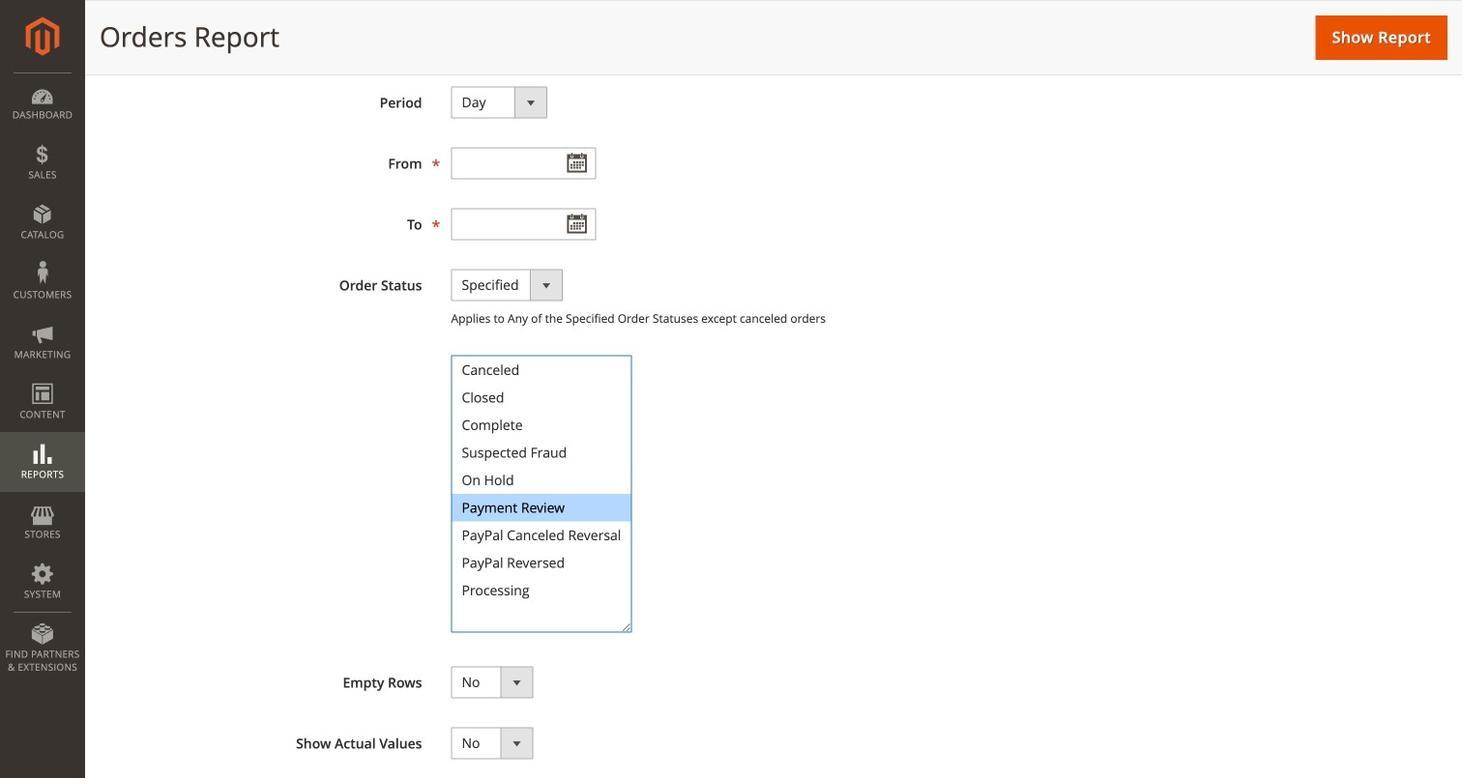 Task type: describe. For each thing, give the bounding box(es) containing it.
magento admin panel image
[[26, 16, 59, 56]]



Task type: locate. For each thing, give the bounding box(es) containing it.
None text field
[[451, 208, 596, 240]]

menu bar
[[0, 73, 85, 684]]

None text field
[[451, 147, 596, 179]]



Task type: vqa. For each thing, say whether or not it's contained in the screenshot.
MENU
no



